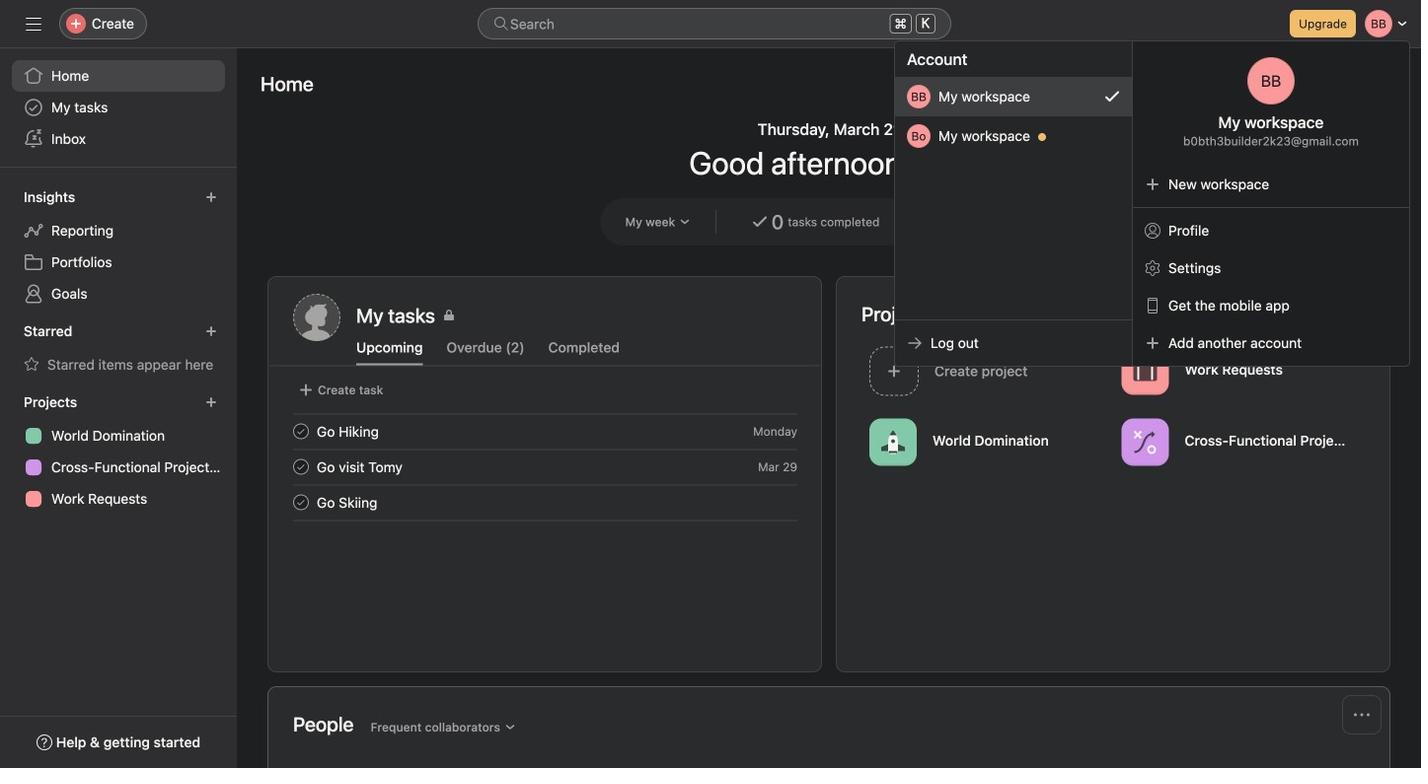 Task type: vqa. For each thing, say whether or not it's contained in the screenshot.
1st My from the bottom
no



Task type: locate. For each thing, give the bounding box(es) containing it.
mark complete checkbox down mark complete checkbox
[[289, 491, 313, 515]]

add profile photo image
[[293, 294, 340, 341]]

mark complete image down mark complete checkbox
[[289, 491, 313, 515]]

mark complete checkbox up mark complete checkbox
[[289, 420, 313, 444]]

global element
[[0, 48, 237, 167]]

projects element
[[0, 385, 237, 519]]

list item
[[862, 341, 1114, 402], [269, 414, 821, 450], [269, 450, 821, 485], [269, 485, 821, 521]]

2 mark complete checkbox from the top
[[289, 491, 313, 515]]

rocket image
[[881, 431, 905, 454]]

0 vertical spatial mark complete image
[[289, 455, 313, 479]]

Mark complete checkbox
[[289, 420, 313, 444], [289, 491, 313, 515]]

1 mark complete checkbox from the top
[[289, 420, 313, 444]]

briefcase image
[[1133, 360, 1157, 383]]

0 vertical spatial mark complete checkbox
[[289, 420, 313, 444]]

radio item
[[895, 77, 1132, 116]]

menu
[[895, 41, 1409, 366]]

hide sidebar image
[[26, 16, 41, 32]]

1 vertical spatial mark complete checkbox
[[289, 491, 313, 515]]

mark complete image
[[289, 455, 313, 479], [289, 491, 313, 515]]

1 vertical spatial mark complete image
[[289, 491, 313, 515]]

mark complete image down mark complete icon
[[289, 455, 313, 479]]

starred element
[[0, 314, 237, 385]]

None field
[[478, 8, 951, 39]]

line_and_symbols image
[[1133, 431, 1157, 454]]



Task type: describe. For each thing, give the bounding box(es) containing it.
new insights image
[[205, 191, 217, 203]]

2 mark complete image from the top
[[289, 491, 313, 515]]

insights element
[[0, 180, 237, 314]]

new project or portfolio image
[[205, 397, 217, 409]]

1 mark complete image from the top
[[289, 455, 313, 479]]

Search tasks, projects, and more text field
[[478, 8, 951, 39]]

add items to starred image
[[205, 326, 217, 338]]

Mark complete checkbox
[[289, 455, 313, 479]]

mark complete image
[[289, 420, 313, 444]]



